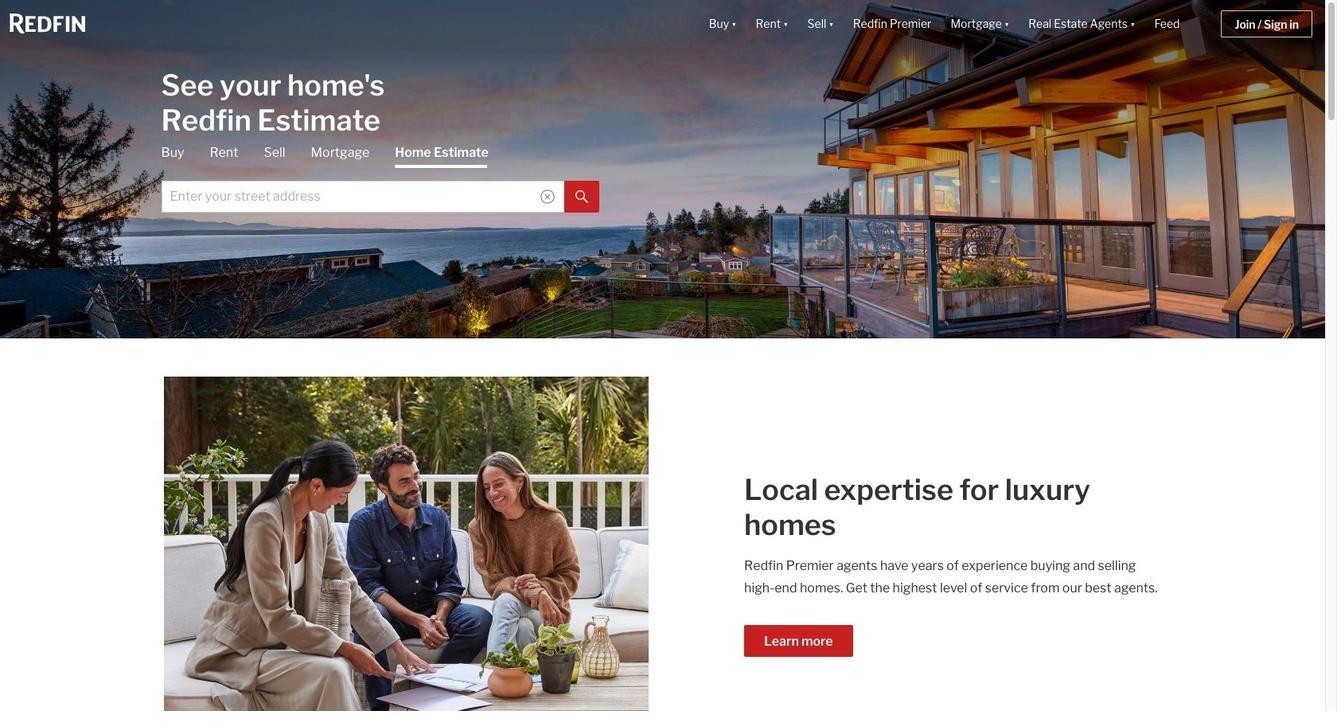 Task type: locate. For each thing, give the bounding box(es) containing it.
submit search image
[[575, 190, 588, 203]]

tab list
[[161, 144, 599, 212]]



Task type: describe. For each thing, give the bounding box(es) containing it.
search input image
[[540, 189, 555, 203]]

a woman showing a document for a backyard consultation. image
[[164, 377, 649, 711]]

Enter your street address search field
[[161, 180, 564, 212]]



Task type: vqa. For each thing, say whether or not it's contained in the screenshot.
A WOMAN SHOWING A DOCUMENT FOR A BACKYARD CONSULTATION. image
yes



